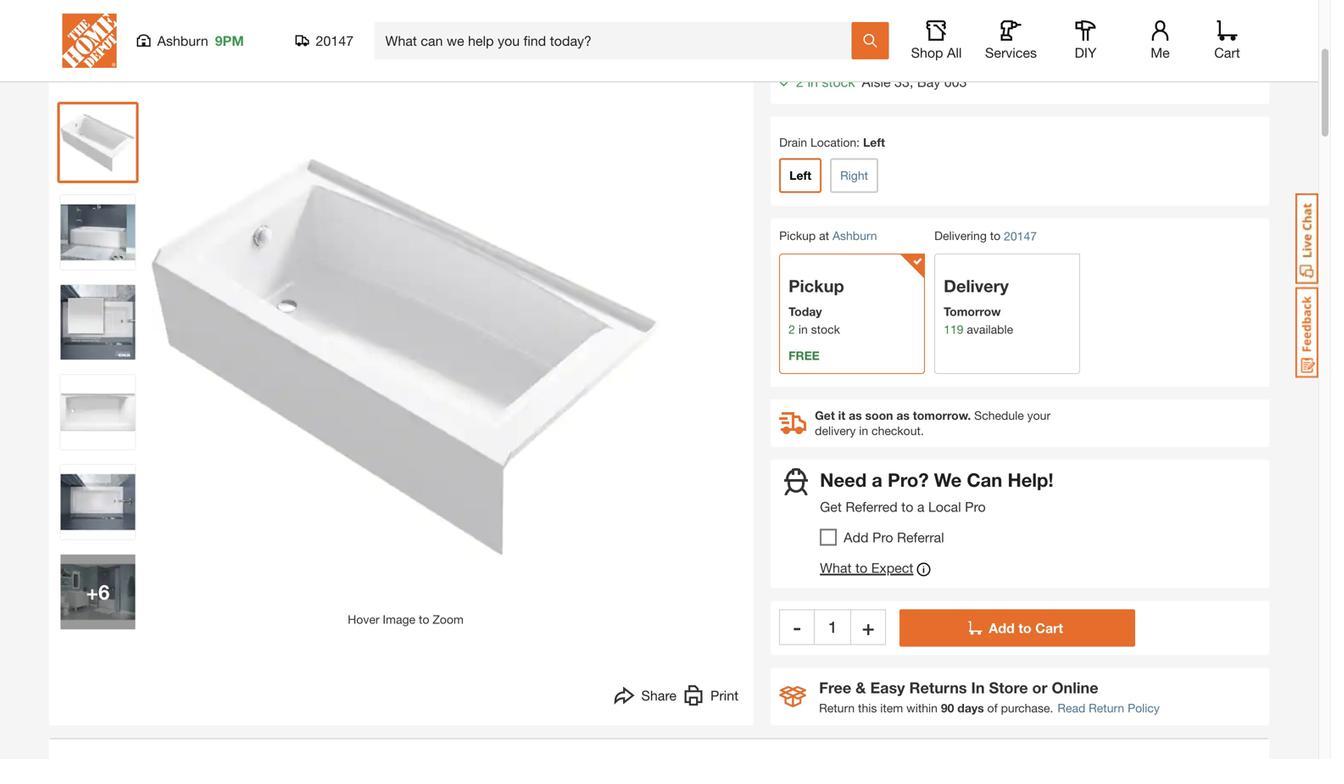 Task type: vqa. For each thing, say whether or not it's contained in the screenshot.
DIY button
yes



Task type: locate. For each thing, give the bounding box(es) containing it.
delivering
[[935, 228, 987, 242]]

to up free & easy returns in store or online return this item within 90 days of purchase. read return policy
[[1019, 620, 1032, 636]]

1 horizontal spatial as
[[897, 408, 910, 422]]

0 vertical spatial pickup
[[780, 228, 816, 242]]

ashburn down x
[[157, 33, 208, 49]]

2 in. from the left
[[267, 3, 288, 25]]

pro down can
[[965, 498, 986, 515]]

0 vertical spatial left
[[863, 135, 885, 149]]

2 down ashburn store
[[796, 74, 804, 90]]

1 vertical spatial pickup
[[789, 275, 844, 296]]

1 horizontal spatial 2
[[796, 74, 804, 90]]

add up what to expect
[[844, 529, 869, 545]]

1 horizontal spatial store
[[989, 678, 1028, 697]]

store
[[838, 43, 873, 59], [989, 678, 1028, 697]]

get left it
[[815, 408, 835, 422]]

0 vertical spatial get
[[815, 408, 835, 422]]

to inside need a pro? we can help! get referred to a local pro
[[902, 498, 914, 515]]

share button
[[614, 685, 677, 710]]

schedule your delivery in checkout.
[[815, 408, 1051, 437]]

1 in. from the left
[[174, 3, 195, 25]]

0 vertical spatial pro
[[965, 498, 986, 515]]

to down pro?
[[902, 498, 914, 515]]

left-
[[489, 3, 532, 25]]

0 horizontal spatial add
[[844, 529, 869, 545]]

ashburn store
[[780, 43, 873, 59]]

to for add to cart
[[1019, 620, 1032, 636]]

+ for +
[[862, 615, 875, 639]]

purchase.
[[1001, 701, 1054, 715]]

as right it
[[849, 408, 862, 422]]

0 horizontal spatial return
[[819, 701, 855, 715]]

1 horizontal spatial drain
[[780, 135, 807, 149]]

tomorrow.
[[913, 408, 971, 422]]

in inside 'schedule your delivery in checkout.'
[[859, 423, 869, 437]]

cart up or
[[1036, 620, 1064, 636]]

left right :
[[863, 135, 885, 149]]

get
[[815, 408, 835, 422], [820, 498, 842, 515]]

0 horizontal spatial as
[[849, 408, 862, 422]]

2 as from the left
[[897, 408, 910, 422]]

1 vertical spatial get
[[820, 498, 842, 515]]

1 horizontal spatial add
[[989, 620, 1015, 636]]

0 horizontal spatial +
[[86, 579, 98, 604]]

policy
[[1128, 701, 1160, 715]]

+ button
[[851, 609, 886, 645]]

in
[[57, 26, 73, 49], [808, 74, 818, 90], [799, 322, 808, 336], [859, 423, 869, 437]]

store up 'aisle'
[[838, 43, 873, 59]]

1 horizontal spatial left
[[863, 135, 885, 149]]

0 vertical spatial store
[[838, 43, 873, 59]]

1 horizontal spatial in.
[[267, 3, 288, 25]]

in.
[[174, 3, 195, 25], [267, 3, 288, 25]]

stock down today on the top right of page
[[811, 322, 840, 336]]

1 vertical spatial stock
[[811, 322, 840, 336]]

white kohler alcove bathtubs k r23217 la 0 4f.4 image
[[61, 465, 135, 539]]

pro up expect on the right of the page
[[873, 529, 893, 545]]

1 vertical spatial drain
[[780, 135, 807, 149]]

0 horizontal spatial drain
[[584, 3, 631, 25]]

left down drain location : left
[[790, 168, 812, 182]]

2 down today on the top right of page
[[789, 322, 795, 336]]

return down free
[[819, 701, 855, 715]]

icon image
[[780, 686, 807, 707]]

to left 20147 link
[[990, 228, 1001, 242]]

to inside button
[[856, 560, 868, 576]]

a up the "referred"
[[872, 468, 883, 491]]

we
[[934, 468, 962, 491]]

1 horizontal spatial 20147
[[1004, 229, 1037, 243]]

ashburn right at
[[833, 228, 877, 242]]

aisle 33, bay 003
[[862, 74, 967, 90]]

expect
[[872, 560, 914, 576]]

bay
[[917, 74, 941, 90]]

drain inside elmbrook 60 in. x 30.25 in. soaking bathtub with left-hand drain in white
[[584, 3, 631, 25]]

30.25
[[215, 3, 262, 25]]

0 horizontal spatial 2
[[789, 322, 795, 336]]

0 horizontal spatial pro
[[873, 529, 893, 545]]

in left white at top
[[57, 26, 73, 49]]

stock down ashburn store
[[822, 74, 855, 90]]

119
[[944, 322, 964, 336]]

in down the soon
[[859, 423, 869, 437]]

pickup for pickup today 2 in stock
[[789, 275, 844, 296]]

1 horizontal spatial return
[[1089, 701, 1125, 715]]

elmbrook 60 in. x 30.25 in. soaking bathtub with left-hand drain in white
[[57, 3, 631, 49]]

+ inside button
[[862, 615, 875, 639]]

0 vertical spatial 20147
[[316, 33, 354, 49]]

as up the checkout.
[[897, 408, 910, 422]]

1 horizontal spatial cart
[[1215, 45, 1241, 61]]

:
[[857, 135, 860, 149]]

diy button
[[1059, 20, 1113, 61]]

0 horizontal spatial cart
[[1036, 620, 1064, 636]]

pickup
[[780, 228, 816, 242], [789, 275, 844, 296]]

left
[[863, 135, 885, 149], [790, 168, 812, 182]]

+ 6
[[86, 579, 110, 604]]

a left local
[[917, 498, 925, 515]]

ashburn
[[157, 33, 208, 49], [780, 43, 834, 59], [833, 228, 877, 242]]

white kohler alcove bathtubs k r23217 la 0 e1.1 image
[[61, 195, 135, 270]]

checkout.
[[872, 423, 924, 437]]

0 vertical spatial add
[[844, 529, 869, 545]]

None field
[[815, 609, 851, 645]]

003
[[945, 74, 967, 90]]

tomorrow
[[944, 304, 1001, 318]]

0 horizontal spatial in.
[[174, 3, 195, 25]]

-
[[793, 615, 801, 639]]

1 vertical spatial add
[[989, 620, 1015, 636]]

white kohler alcove bathtubs k r23217 la 0 66.2 image
[[61, 285, 135, 359]]

in
[[971, 678, 985, 697]]

print button
[[684, 685, 739, 710]]

drain up left button
[[780, 135, 807, 149]]

free
[[819, 678, 852, 697]]

to right what
[[856, 560, 868, 576]]

returns
[[910, 678, 967, 697]]

1 horizontal spatial +
[[862, 615, 875, 639]]

to inside delivering to 20147
[[990, 228, 1001, 242]]

0 vertical spatial a
[[872, 468, 883, 491]]

1 vertical spatial 2
[[789, 322, 795, 336]]

print
[[711, 687, 739, 703]]

in down ashburn store
[[808, 74, 818, 90]]

0 vertical spatial +
[[86, 579, 98, 604]]

return
[[819, 701, 855, 715], [1089, 701, 1125, 715]]

easy
[[871, 678, 905, 697]]

at
[[819, 228, 829, 242]]

get down need
[[820, 498, 842, 515]]

return right read
[[1089, 701, 1125, 715]]

cart right me
[[1215, 45, 1241, 61]]

20147 down soaking
[[316, 33, 354, 49]]

online
[[1052, 678, 1099, 697]]

shop all
[[911, 45, 962, 61]]

need a pro? we can help! get referred to a local pro
[[820, 468, 1054, 515]]

2
[[796, 74, 804, 90], [789, 322, 795, 336]]

get it as soon as tomorrow.
[[815, 408, 971, 422]]

1 vertical spatial cart
[[1036, 620, 1064, 636]]

right button
[[830, 158, 879, 193]]

get inside need a pro? we can help! get referred to a local pro
[[820, 498, 842, 515]]

ashburn for ashburn 9pm
[[157, 33, 208, 49]]

1 vertical spatial a
[[917, 498, 925, 515]]

pickup left at
[[780, 228, 816, 242]]

with
[[447, 3, 484, 25]]

aisle
[[862, 74, 891, 90]]

need
[[820, 468, 867, 491]]

store up of
[[989, 678, 1028, 697]]

0 horizontal spatial 20147
[[316, 33, 354, 49]]

cart
[[1215, 45, 1241, 61], [1036, 620, 1064, 636]]

0 vertical spatial drain
[[584, 3, 631, 25]]

add inside "button"
[[989, 620, 1015, 636]]

in inside pickup today 2 in stock
[[799, 322, 808, 336]]

1 vertical spatial 20147
[[1004, 229, 1037, 243]]

1 as from the left
[[849, 408, 862, 422]]

as
[[849, 408, 862, 422], [897, 408, 910, 422]]

free
[[789, 348, 820, 362]]

1 vertical spatial store
[[989, 678, 1028, 697]]

stock
[[822, 74, 855, 90], [811, 322, 840, 336]]

drain location : left
[[780, 135, 885, 149]]

a
[[872, 468, 883, 491], [917, 498, 925, 515]]

1 horizontal spatial pro
[[965, 498, 986, 515]]

20147 right delivering
[[1004, 229, 1037, 243]]

0 horizontal spatial left
[[790, 168, 812, 182]]

today
[[789, 304, 822, 318]]

1 vertical spatial left
[[790, 168, 812, 182]]

drain
[[584, 3, 631, 25], [780, 135, 807, 149]]

in down today on the top right of page
[[799, 322, 808, 336]]

2 inside pickup today 2 in stock
[[789, 322, 795, 336]]

add up free & easy returns in store or online return this item within 90 days of purchase. read return policy
[[989, 620, 1015, 636]]

pickup up today on the top right of page
[[789, 275, 844, 296]]

1 vertical spatial +
[[862, 615, 875, 639]]

drain right hand
[[584, 3, 631, 25]]

white kohler alcove bathtubs k r23217 la 0 64.0 image
[[61, 105, 135, 180]]

in. left x
[[174, 3, 195, 25]]

left inside button
[[790, 168, 812, 182]]

cart inside "button"
[[1036, 620, 1064, 636]]

white kohler alcove bathtubs k r23217 la 0 c3.3 image
[[61, 375, 135, 449]]

it
[[838, 408, 846, 422]]

delivery tomorrow 119 available
[[944, 275, 1014, 336]]

delivery
[[944, 275, 1009, 296]]

in. right 30.25
[[267, 3, 288, 25]]

ashburn up 2 in stock on the right of the page
[[780, 43, 834, 59]]

available
[[967, 322, 1014, 336]]



Task type: describe. For each thing, give the bounding box(es) containing it.
20147 inside delivering to 20147
[[1004, 229, 1037, 243]]

hover image to zoom button
[[151, 102, 660, 628]]

schedule
[[975, 408, 1024, 422]]

6
[[98, 579, 110, 604]]

- button
[[780, 609, 815, 645]]

help!
[[1008, 468, 1054, 491]]

0 vertical spatial 2
[[796, 74, 804, 90]]

What can we help you find today? search field
[[385, 23, 851, 59]]

hover
[[348, 612, 380, 626]]

9pm
[[215, 33, 244, 49]]

ashburn 9pm
[[157, 33, 244, 49]]

soon
[[865, 408, 893, 422]]

hover image to zoom
[[348, 612, 464, 626]]

20147 link
[[1004, 227, 1037, 245]]

left button
[[780, 158, 822, 193]]

shop all button
[[910, 20, 964, 61]]

0 vertical spatial cart
[[1215, 45, 1241, 61]]

pickup for pickup at ashburn
[[780, 228, 816, 242]]

to for what to expect
[[856, 560, 868, 576]]

local
[[929, 498, 961, 515]]

diy
[[1075, 45, 1097, 61]]

white
[[78, 26, 129, 49]]

60
[[148, 3, 169, 25]]

2 return from the left
[[1089, 701, 1125, 715]]

share
[[642, 687, 677, 703]]

4 stars image
[[57, 56, 132, 69]]

2 in stock
[[796, 74, 855, 90]]

what to expect button
[[820, 559, 931, 579]]

days
[[958, 701, 984, 715]]

to left zoom
[[419, 612, 429, 626]]

add for add pro referral
[[844, 529, 869, 545]]

ashburn button
[[833, 228, 877, 242]]

bathtub
[[371, 3, 441, 25]]

delivery
[[815, 423, 856, 437]]

soaking
[[294, 3, 366, 25]]

0 horizontal spatial a
[[872, 468, 883, 491]]

within
[[907, 701, 938, 715]]

+ for + 6
[[86, 579, 98, 604]]

what
[[820, 560, 852, 576]]

read return policy link
[[1058, 699, 1160, 717]]

image
[[383, 612, 416, 626]]

0 vertical spatial stock
[[822, 74, 855, 90]]

zoom
[[433, 612, 464, 626]]

item
[[881, 701, 903, 715]]

services button
[[984, 20, 1038, 61]]

33,
[[895, 74, 914, 90]]

live chat image
[[1296, 193, 1319, 284]]

of
[[988, 701, 998, 715]]

1 vertical spatial pro
[[873, 529, 893, 545]]

your
[[1028, 408, 1051, 422]]

pickup at ashburn
[[780, 228, 877, 242]]

or
[[1033, 678, 1048, 697]]

me
[[1151, 45, 1170, 61]]

90
[[941, 701, 954, 715]]

add pro referral
[[844, 529, 944, 545]]

location
[[811, 135, 857, 149]]

pro?
[[888, 468, 929, 491]]

white kohler alcove bathtubs k r23217 la 0 1f.5 image
[[61, 554, 135, 629]]

me button
[[1133, 20, 1188, 61]]

x
[[200, 3, 210, 25]]

20147 button
[[296, 32, 354, 49]]

store inside free & easy returns in store or online return this item within 90 days of purchase. read return policy
[[989, 678, 1028, 697]]

&
[[856, 678, 866, 697]]

shop
[[911, 45, 943, 61]]

read
[[1058, 701, 1086, 715]]

cart link
[[1209, 20, 1246, 61]]

to for delivering to 20147
[[990, 228, 1001, 242]]

the home depot logo image
[[62, 14, 117, 68]]

all
[[947, 45, 962, 61]]

add for add to cart
[[989, 620, 1015, 636]]

hand
[[532, 3, 579, 25]]

feedback link image
[[1296, 287, 1319, 378]]

add to cart button
[[900, 609, 1136, 646]]

ashburn for ashburn store
[[780, 43, 834, 59]]

1 horizontal spatial a
[[917, 498, 925, 515]]

pickup today 2 in stock
[[789, 275, 844, 336]]

in inside elmbrook 60 in. x 30.25 in. soaking bathtub with left-hand drain in white
[[57, 26, 73, 49]]

this
[[858, 701, 877, 715]]

0 horizontal spatial store
[[838, 43, 873, 59]]

referral
[[897, 529, 944, 545]]

delivering to 20147
[[935, 228, 1037, 243]]

stock inside pickup today 2 in stock
[[811, 322, 840, 336]]

1 return from the left
[[819, 701, 855, 715]]

pro inside need a pro? we can help! get referred to a local pro
[[965, 498, 986, 515]]

referred
[[846, 498, 898, 515]]

add to cart
[[989, 620, 1064, 636]]

free & easy returns in store or online return this item within 90 days of purchase. read return policy
[[819, 678, 1160, 715]]

right
[[841, 168, 868, 182]]

what to expect
[[820, 560, 914, 576]]

can
[[967, 468, 1003, 491]]

elmbrook
[[57, 3, 143, 25]]

20147 inside button
[[316, 33, 354, 49]]



